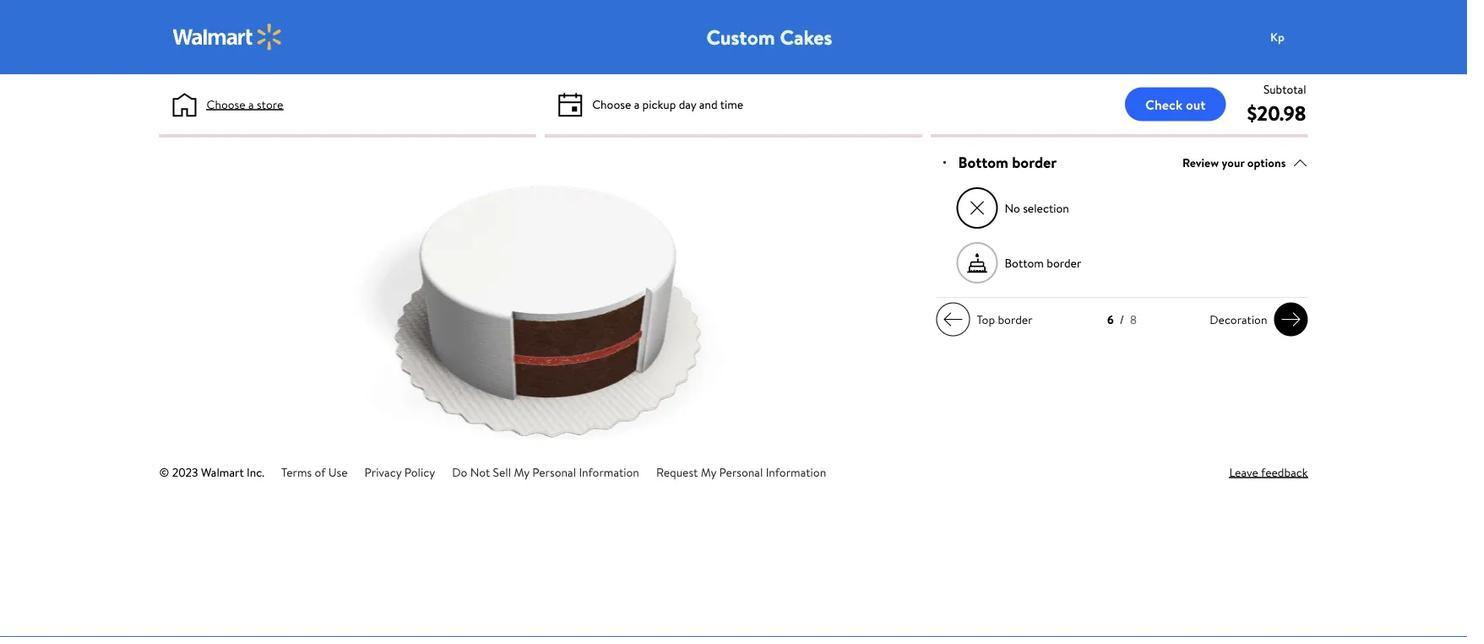 Task type: describe. For each thing, give the bounding box(es) containing it.
check
[[1146, 95, 1183, 114]]

leave
[[1230, 464, 1259, 481]]

do
[[452, 464, 467, 481]]

selection
[[1023, 200, 1069, 216]]

a for store
[[248, 96, 254, 112]]

request my personal information
[[656, 464, 826, 481]]

icon for continue arrow image inside decoration link
[[1281, 310, 1301, 330]]

up arrow image
[[1293, 155, 1308, 170]]

use
[[329, 464, 348, 481]]

8
[[1130, 312, 1137, 328]]

©
[[159, 464, 169, 481]]

1 vertical spatial border
[[1047, 255, 1082, 271]]

1 personal from the left
[[532, 464, 576, 481]]

0 vertical spatial bottom border
[[958, 152, 1057, 173]]

and
[[699, 96, 718, 112]]

kp
[[1271, 29, 1285, 45]]

review your options link
[[1183, 151, 1308, 174]]

2 vertical spatial border
[[998, 311, 1033, 328]]

no selection
[[1005, 200, 1069, 216]]

terms of use link
[[281, 464, 348, 481]]

2 personal from the left
[[719, 464, 763, 481]]

of
[[315, 464, 326, 481]]

leave feedback
[[1230, 464, 1308, 481]]

icon for continue arrow image inside top border link
[[943, 310, 963, 330]]

1 vertical spatial bottom
[[1005, 255, 1044, 271]]

do not sell my personal information link
[[452, 464, 639, 481]]

/
[[1120, 312, 1124, 328]]

cakes
[[780, 23, 833, 51]]

check out
[[1146, 95, 1206, 114]]

subtotal $20.98
[[1247, 81, 1306, 127]]

terms of use
[[281, 464, 348, 481]]

your
[[1222, 154, 1245, 171]]

request my personal information link
[[656, 464, 826, 481]]

2 information from the left
[[766, 464, 826, 481]]

walmart
[[201, 464, 244, 481]]

privacy policy link
[[365, 464, 435, 481]]

store
[[257, 96, 283, 112]]

policy
[[404, 464, 435, 481]]

kp button
[[1261, 20, 1328, 54]]

terms
[[281, 464, 312, 481]]

leave feedback button
[[1230, 464, 1308, 482]]

pickup
[[643, 96, 676, 112]]



Task type: vqa. For each thing, say whether or not it's contained in the screenshot.
Walmart
yes



Task type: locate. For each thing, give the bounding box(es) containing it.
1 horizontal spatial information
[[766, 464, 826, 481]]

1 horizontal spatial a
[[634, 96, 640, 112]]

choose left store
[[207, 96, 246, 112]]

out
[[1186, 95, 1206, 114]]

border right top
[[998, 311, 1033, 328]]

1 vertical spatial bottom border
[[1005, 255, 1082, 271]]

bottom border
[[958, 152, 1057, 173], [1005, 255, 1082, 271]]

2 choose from the left
[[592, 96, 631, 112]]

remove image
[[968, 199, 987, 218]]

choose
[[207, 96, 246, 112], [592, 96, 631, 112]]

2 a from the left
[[634, 96, 640, 112]]

0 vertical spatial border
[[1012, 152, 1057, 173]]

1 icon for continue arrow image from the left
[[943, 310, 963, 330]]

border
[[1012, 152, 1057, 173], [1047, 255, 1082, 271], [998, 311, 1033, 328]]

0 vertical spatial bottom
[[958, 152, 1009, 173]]

check out button
[[1125, 87, 1226, 121]]

a left store
[[248, 96, 254, 112]]

0 horizontal spatial icon for continue arrow image
[[943, 310, 963, 330]]

2 icon for continue arrow image from the left
[[1281, 310, 1301, 330]]

choose for choose a pickup day and time
[[592, 96, 631, 112]]

0 horizontal spatial information
[[579, 464, 639, 481]]

bottom border down selection on the top right
[[1005, 255, 1082, 271]]

personal
[[532, 464, 576, 481], [719, 464, 763, 481]]

custom cakes
[[707, 23, 833, 51]]

review your options
[[1183, 154, 1286, 171]]

inc.
[[247, 464, 264, 481]]

my right sell
[[514, 464, 530, 481]]

0 horizontal spatial personal
[[532, 464, 576, 481]]

custom
[[707, 23, 775, 51]]

not
[[470, 464, 490, 481]]

a for pickup
[[634, 96, 640, 112]]

2 my from the left
[[701, 464, 717, 481]]

0 horizontal spatial a
[[248, 96, 254, 112]]

© 2023 walmart inc.
[[159, 464, 264, 481]]

decoration link
[[1203, 303, 1308, 337]]

time
[[720, 96, 744, 112]]

border up no selection
[[1012, 152, 1057, 173]]

sell
[[493, 464, 511, 481]]

privacy policy
[[365, 464, 435, 481]]

1 horizontal spatial choose
[[592, 96, 631, 112]]

0 horizontal spatial my
[[514, 464, 530, 481]]

choose a store
[[207, 96, 283, 112]]

bottom up remove image
[[958, 152, 1009, 173]]

2023
[[172, 464, 198, 481]]

choose left pickup
[[592, 96, 631, 112]]

information
[[579, 464, 639, 481], [766, 464, 826, 481]]

0 horizontal spatial choose
[[207, 96, 246, 112]]

options
[[1248, 154, 1286, 171]]

privacy
[[365, 464, 402, 481]]

decoration
[[1210, 311, 1268, 328]]

1 my from the left
[[514, 464, 530, 481]]

personal right request
[[719, 464, 763, 481]]

personal right sell
[[532, 464, 576, 481]]

1 horizontal spatial icon for continue arrow image
[[1281, 310, 1301, 330]]

no
[[1005, 200, 1020, 216]]

do not sell my personal information
[[452, 464, 639, 481]]

choose for choose a store
[[207, 96, 246, 112]]

bottom down no
[[1005, 255, 1044, 271]]

my
[[514, 464, 530, 481], [701, 464, 717, 481]]

top border link
[[936, 303, 1040, 337]]

1 information from the left
[[579, 464, 639, 481]]

$20.98
[[1247, 99, 1306, 127]]

1 choose from the left
[[207, 96, 246, 112]]

my right request
[[701, 464, 717, 481]]

day
[[679, 96, 696, 112]]

top
[[977, 311, 995, 328]]

subtotal
[[1264, 81, 1306, 97]]

a
[[248, 96, 254, 112], [634, 96, 640, 112]]

review your options element
[[1183, 154, 1286, 172]]

review
[[1183, 154, 1219, 171]]

a left pickup
[[634, 96, 640, 112]]

bottom border up no
[[958, 152, 1057, 173]]

choose a store link
[[207, 95, 283, 113]]

icon for continue arrow image left top
[[943, 310, 963, 330]]

bottom
[[958, 152, 1009, 173], [1005, 255, 1044, 271]]

6
[[1108, 312, 1114, 328]]

border down selection on the top right
[[1047, 255, 1082, 271]]

icon for continue arrow image right decoration
[[1281, 310, 1301, 330]]

request
[[656, 464, 698, 481]]

6 / 8
[[1108, 312, 1137, 328]]

choose a pickup day and time
[[592, 96, 744, 112]]

icon for continue arrow image
[[943, 310, 963, 330], [1281, 310, 1301, 330]]

back to walmart.com image
[[173, 24, 283, 51]]

1 horizontal spatial my
[[701, 464, 717, 481]]

top border
[[977, 311, 1033, 328]]

feedback
[[1261, 464, 1308, 481]]

1 horizontal spatial personal
[[719, 464, 763, 481]]

1 a from the left
[[248, 96, 254, 112]]



